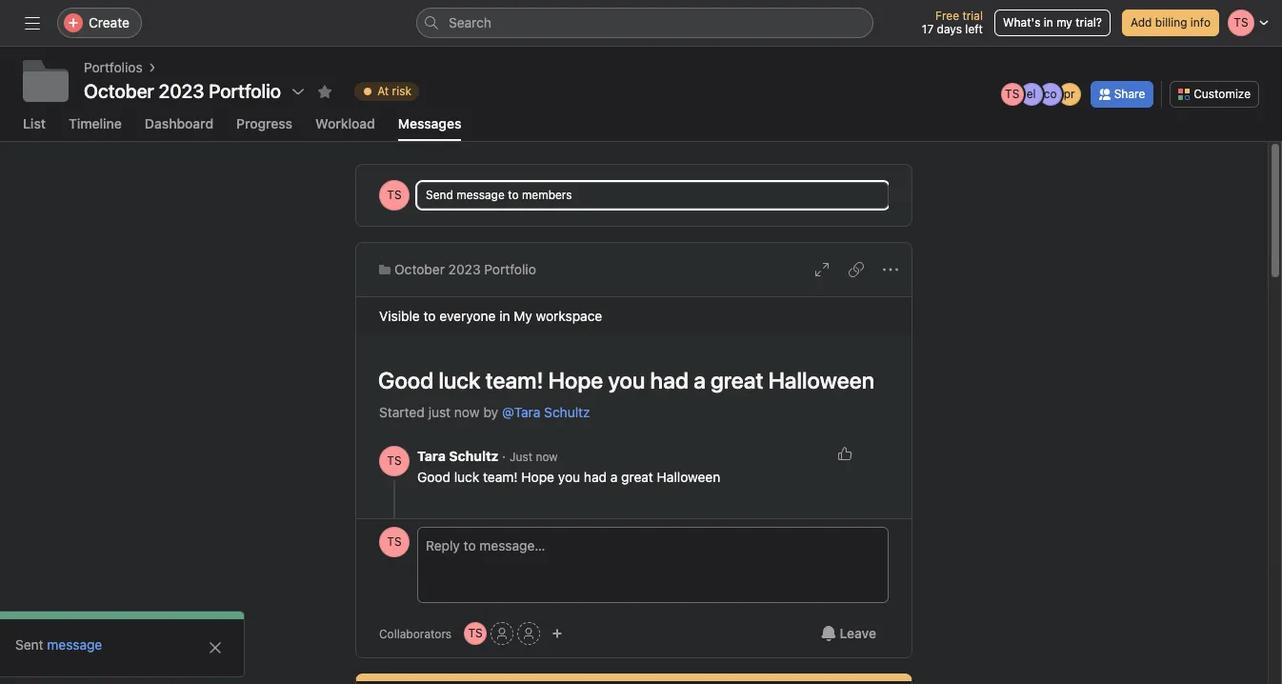 Task type: vqa. For each thing, say whether or not it's contained in the screenshot.
the Last activity column description image
no



Task type: describe. For each thing, give the bounding box(es) containing it.
message link
[[47, 636, 102, 653]]

search list box
[[416, 8, 874, 38]]

in inside what's in my trial? button
[[1044, 15, 1054, 30]]

great
[[621, 469, 653, 485]]

workload link
[[315, 115, 375, 141]]

0 vertical spatial ts button
[[379, 446, 410, 476]]

what's
[[1003, 15, 1041, 30]]

portfolio
[[484, 261, 536, 277]]

search
[[449, 14, 492, 30]]

close image
[[208, 640, 223, 656]]

ts left send
[[387, 188, 402, 202]]

october 2023 portfolio link
[[379, 259, 536, 280]]

1 vertical spatial schultz
[[449, 448, 499, 464]]

full screen image
[[815, 262, 830, 277]]

list
[[23, 115, 46, 131]]

progress
[[236, 115, 293, 131]]

el
[[1027, 86, 1036, 101]]

customize
[[1194, 86, 1251, 101]]

visible to everyone in my workspace
[[379, 308, 602, 324]]

workload
[[315, 115, 375, 131]]

free
[[936, 9, 959, 23]]

october 2023 portfolio
[[394, 261, 536, 277]]

my
[[514, 308, 532, 324]]

a
[[611, 469, 618, 485]]

trial?
[[1076, 15, 1102, 30]]

1 vertical spatial ts button
[[379, 527, 410, 557]]

you
[[558, 469, 580, 485]]

ts left el
[[1005, 86, 1020, 101]]

send message to members button
[[417, 182, 889, 209]]

leave
[[840, 625, 877, 641]]

0 horizontal spatial to
[[424, 308, 436, 324]]

my
[[1057, 15, 1073, 30]]

started just now by @tara schultz
[[379, 404, 590, 420]]

0 likes. click to like this task image
[[837, 446, 853, 461]]

1 horizontal spatial schultz
[[544, 404, 590, 420]]

2023 portfolio
[[159, 80, 281, 102]]

just
[[510, 450, 533, 464]]

share button
[[1091, 81, 1154, 107]]

at risk button
[[346, 78, 428, 105]]

trial
[[963, 9, 983, 23]]

what's in my trial? button
[[995, 10, 1111, 36]]

team!
[[483, 469, 518, 485]]

workspace
[[536, 308, 602, 324]]

october 2023 portfolio
[[84, 80, 281, 102]]

by
[[483, 404, 498, 420]]

tara schultz link
[[417, 448, 499, 464]]

add billing info
[[1131, 15, 1211, 30]]

remove from starred image
[[317, 84, 333, 99]]

more actions image
[[883, 262, 898, 277]]

dashboard
[[145, 115, 214, 131]]

search button
[[416, 8, 874, 38]]

to inside send message to members button
[[508, 188, 519, 202]]

expand sidebar image
[[25, 15, 40, 30]]

portfolios link
[[84, 57, 143, 78]]

progress link
[[236, 115, 293, 141]]

collaborators
[[379, 626, 452, 641]]

·
[[502, 448, 506, 464]]

billing
[[1156, 15, 1188, 30]]

started
[[379, 404, 425, 420]]

messages
[[398, 115, 462, 131]]

good luck team! hope you had a great halloween
[[417, 469, 721, 485]]

pr
[[1064, 86, 1075, 101]]



Task type: locate. For each thing, give the bounding box(es) containing it.
tara schultz · just now
[[417, 448, 558, 464]]

message for sent
[[47, 636, 102, 653]]

ts right collaborators
[[468, 626, 483, 640]]

17
[[922, 22, 934, 36]]

message right "sent"
[[47, 636, 102, 653]]

halloween
[[657, 469, 721, 485]]

october down "portfolios" link
[[84, 80, 154, 102]]

to
[[508, 188, 519, 202], [424, 308, 436, 324]]

message right send
[[457, 188, 505, 202]]

@tara
[[502, 404, 541, 420]]

customize button
[[1170, 81, 1260, 107]]

visible
[[379, 308, 420, 324]]

leave button
[[808, 616, 889, 651]]

sent
[[15, 636, 43, 653]]

members
[[522, 188, 572, 202]]

ts for ts button to the top
[[387, 454, 402, 468]]

0 horizontal spatial now
[[454, 404, 480, 420]]

october left 2023
[[394, 261, 445, 277]]

tara
[[417, 448, 446, 464]]

ts for the middle ts button
[[387, 534, 402, 549]]

ts button left tara
[[379, 446, 410, 476]]

1 horizontal spatial in
[[1044, 15, 1054, 30]]

Conversation Name text field
[[366, 358, 889, 402]]

list link
[[23, 115, 46, 141]]

add billing info button
[[1122, 10, 1220, 36]]

0 horizontal spatial october
[[84, 80, 154, 102]]

ts left tara
[[387, 454, 402, 468]]

risk
[[392, 84, 412, 98]]

to left members
[[508, 188, 519, 202]]

at risk
[[377, 84, 412, 98]]

timeline
[[69, 115, 122, 131]]

1 vertical spatial october
[[394, 261, 445, 277]]

now inside tara schultz · just now
[[536, 450, 558, 464]]

everyone
[[439, 308, 496, 324]]

ts button right collaborators
[[464, 622, 487, 645]]

1 vertical spatial in
[[499, 308, 510, 324]]

free trial 17 days left
[[922, 9, 983, 36]]

send
[[426, 188, 453, 202]]

2023
[[448, 261, 481, 277]]

add or remove collaborators image
[[552, 628, 563, 639]]

sent message
[[15, 636, 102, 653]]

ts for bottommost ts button
[[468, 626, 483, 640]]

0 vertical spatial schultz
[[544, 404, 590, 420]]

send message to members
[[426, 188, 572, 202]]

had
[[584, 469, 607, 485]]

add
[[1131, 15, 1152, 30]]

ts button
[[379, 446, 410, 476], [379, 527, 410, 557], [464, 622, 487, 645]]

1 vertical spatial to
[[424, 308, 436, 324]]

just
[[428, 404, 451, 420]]

1 horizontal spatial to
[[508, 188, 519, 202]]

ts
[[1005, 86, 1020, 101], [387, 188, 402, 202], [387, 454, 402, 468], [387, 534, 402, 549], [468, 626, 483, 640]]

good
[[417, 469, 451, 485]]

share
[[1114, 86, 1145, 101]]

schultz up luck
[[449, 448, 499, 464]]

1 vertical spatial now
[[536, 450, 558, 464]]

show options image
[[291, 84, 306, 99]]

messages link
[[398, 115, 462, 141]]

dashboard link
[[145, 115, 214, 141]]

schultz
[[544, 404, 590, 420], [449, 448, 499, 464]]

ts up collaborators
[[387, 534, 402, 549]]

hope
[[522, 469, 555, 485]]

what's in my trial?
[[1003, 15, 1102, 30]]

0 vertical spatial in
[[1044, 15, 1054, 30]]

0 horizontal spatial schultz
[[449, 448, 499, 464]]

days
[[937, 22, 962, 36]]

in
[[1044, 15, 1054, 30], [499, 308, 510, 324]]

now up hope
[[536, 450, 558, 464]]

message
[[457, 188, 505, 202], [47, 636, 102, 653]]

1 horizontal spatial october
[[394, 261, 445, 277]]

copy link image
[[849, 262, 864, 277]]

2 vertical spatial ts button
[[464, 622, 487, 645]]

0 horizontal spatial message
[[47, 636, 102, 653]]

1 vertical spatial message
[[47, 636, 102, 653]]

now
[[454, 404, 480, 420], [536, 450, 558, 464]]

0 vertical spatial now
[[454, 404, 480, 420]]

timeline link
[[69, 115, 122, 141]]

october
[[84, 80, 154, 102], [394, 261, 445, 277]]

1 horizontal spatial now
[[536, 450, 558, 464]]

left
[[965, 22, 983, 36]]

luck
[[454, 469, 480, 485]]

0 horizontal spatial in
[[499, 308, 510, 324]]

at
[[377, 84, 389, 98]]

0 vertical spatial message
[[457, 188, 505, 202]]

message for send
[[457, 188, 505, 202]]

message inside button
[[457, 188, 505, 202]]

to right visible
[[424, 308, 436, 324]]

0 vertical spatial to
[[508, 188, 519, 202]]

ts button up collaborators
[[379, 527, 410, 557]]

co
[[1044, 86, 1057, 101]]

portfolios
[[84, 59, 143, 75]]

create
[[89, 14, 130, 30]]

october for october 2023 portfolio
[[84, 80, 154, 102]]

create button
[[57, 8, 142, 38]]

1 horizontal spatial message
[[457, 188, 505, 202]]

0 vertical spatial october
[[84, 80, 154, 102]]

@tara schultz link
[[502, 404, 590, 420]]

info
[[1191, 15, 1211, 30]]

schultz right the @tara
[[544, 404, 590, 420]]

october for october 2023 portfolio
[[394, 261, 445, 277]]

now left by
[[454, 404, 480, 420]]



